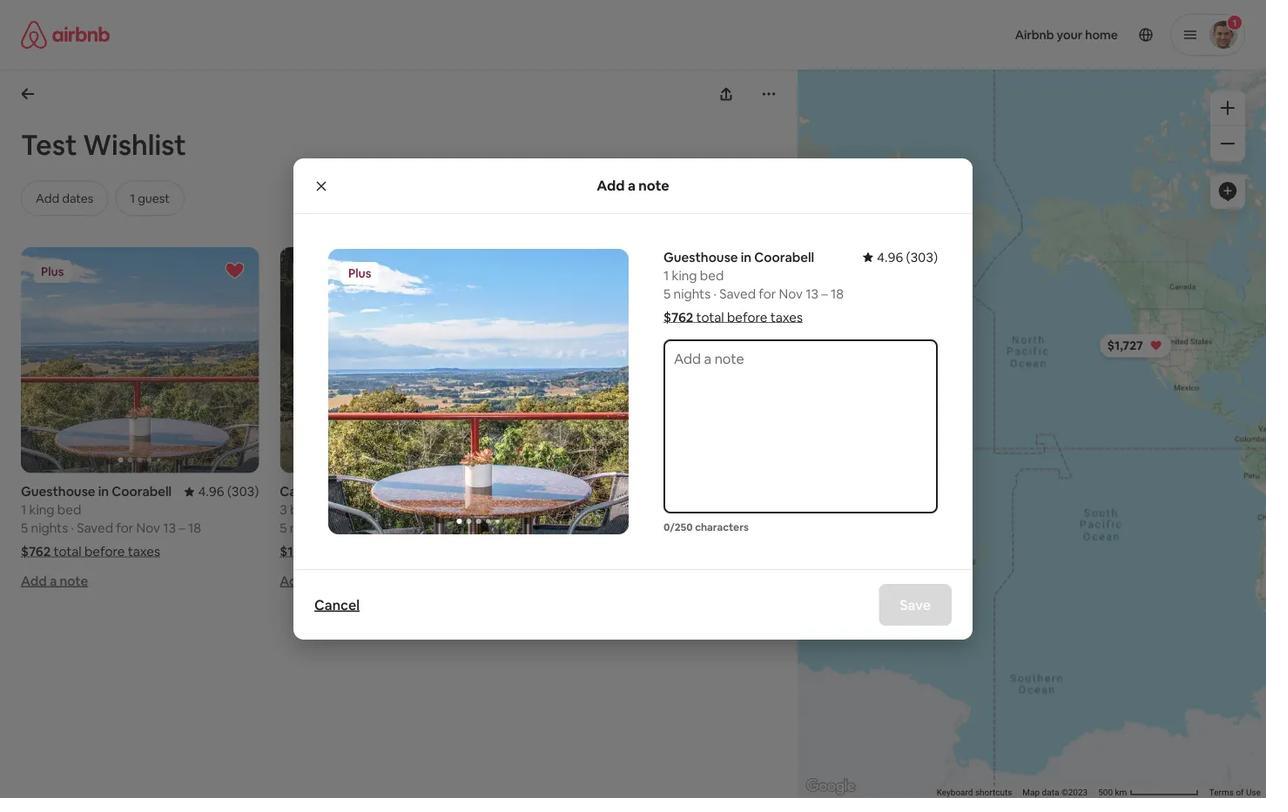 Task type: describe. For each thing, give the bounding box(es) containing it.
Adding a note for Guesthouse in Coorabell, 0 of 250 character count text field
[[667, 343, 934, 510]]

in for 4.96 out of 5 average rating,  303 reviews image to the left
[[98, 483, 109, 500]]

bed for 4.96 out of 5 average rating,  303 reviews image to the left
[[57, 502, 81, 519]]

profile element
[[654, 0, 1245, 70]]

0 horizontal spatial 4.96 out of 5 average rating,  303 reviews image
[[184, 483, 259, 500]]

save button
[[879, 584, 952, 626]]

0/250
[[663, 521, 693, 534]]

(303) for 4.96 out of 5 average rating,  303 reviews image to the left
[[227, 483, 259, 500]]

note for cabin in occidental 3 beds 5 nights · saved for jan 26 – 31 $1,727 total before taxes
[[318, 573, 347, 590]]

2 horizontal spatial ·
[[713, 285, 717, 302]]

total for 4.96 out of 5 average rating,  303 reviews image to the left
[[54, 543, 82, 560]]

4.98 (379)
[[457, 483, 518, 500]]

keyboard
[[937, 788, 973, 798]]

in for the top 4.96 out of 5 average rating,  303 reviews image
[[741, 249, 752, 266]]

4.96 for 4.96 out of 5 average rating,  303 reviews image to the left
[[198, 483, 224, 500]]

add a place to the map image
[[1217, 181, 1238, 202]]

1 horizontal spatial 1
[[663, 267, 669, 284]]

0 vertical spatial 18
[[831, 285, 844, 302]]

guesthouse in coorabell group
[[328, 249, 629, 535]]

wishlist
[[83, 126, 186, 163]]

add a note button for $762
[[21, 573, 88, 590]]

$1,727 inside cabin in occidental 3 beds 5 nights · saved for jan 26 – 31 $1,727 total before taxes
[[280, 543, 318, 560]]

nights for 4.96 out of 5 average rating,  303 reviews image to the left
[[31, 520, 68, 537]]

saved for 4.96 out of 5 average rating,  303 reviews image to the left
[[77, 520, 113, 537]]

500 km
[[1098, 788, 1129, 798]]

4.96 (303) for the top 4.96 out of 5 average rating,  303 reviews image
[[877, 249, 938, 266]]

a inside 'dialog'
[[628, 177, 635, 195]]

0 horizontal spatial 5
[[21, 520, 28, 537]]

beds
[[290, 502, 320, 519]]

4.98
[[457, 483, 483, 500]]

– inside cabin in occidental 3 beds 5 nights · saved for jan 26 – 31 $1,727 total before taxes
[[437, 520, 444, 537]]

group for occidental
[[280, 247, 518, 473]]

2 horizontal spatial note
[[638, 177, 669, 195]]

$1,727 button
[[1099, 334, 1172, 358]]

data
[[1042, 788, 1059, 798]]

0 horizontal spatial guesthouse
[[21, 483, 95, 500]]

dialog containing add a note
[[293, 159, 973, 640]]

of
[[1236, 788, 1244, 798]]

total for the top 4.96 out of 5 average rating,  303 reviews image
[[696, 309, 724, 326]]

– for 4.96 out of 5 average rating,  303 reviews image to the left
[[179, 520, 185, 537]]

terms of use link
[[1209, 788, 1261, 798]]

map
[[1023, 788, 1040, 798]]

coorabell for the top 4.96 out of 5 average rating,  303 reviews image
[[754, 249, 814, 266]]

taxes for 4.96 out of 5 average rating,  303 reviews image to the left
[[128, 543, 160, 560]]

$762 for 4.96 out of 5 average rating,  303 reviews image to the left
[[21, 543, 51, 560]]

jan
[[395, 520, 417, 537]]

cancel button
[[306, 588, 368, 622]]

3
[[280, 502, 287, 519]]

for inside cabin in occidental 3 beds 5 nights · saved for jan 26 – 31 $1,727 total before taxes
[[375, 520, 392, 537]]

coorabell for 4.96 out of 5 average rating,  303 reviews image to the left
[[112, 483, 172, 500]]

4.98 out of 5 average rating,  379 reviews image
[[443, 483, 518, 500]]

0 vertical spatial guesthouse
[[663, 249, 738, 266]]

google map
including 2 saved stays. region
[[771, 3, 1266, 798]]

nov for the top 4.96 out of 5 average rating,  303 reviews image
[[779, 285, 803, 302]]

terms
[[1209, 788, 1234, 798]]



Task type: locate. For each thing, give the bounding box(es) containing it.
4.96
[[877, 249, 903, 266], [198, 483, 224, 500]]

4.96 for the top 4.96 out of 5 average rating,  303 reviews image
[[877, 249, 903, 266]]

1 horizontal spatial $762
[[663, 309, 693, 326]]

0/250 characters
[[663, 521, 749, 534]]

0 vertical spatial 4.96 out of 5 average rating,  303 reviews image
[[863, 249, 938, 266]]

2 horizontal spatial taxes
[[770, 309, 803, 326]]

0 horizontal spatial $762
[[21, 543, 51, 560]]

2 horizontal spatial total
[[696, 309, 724, 326]]

(379)
[[486, 483, 518, 500]]

$762 button
[[896, 511, 961, 535]]

1 vertical spatial coorabell
[[112, 483, 172, 500]]

©2023
[[1061, 788, 1088, 798]]

coorabell
[[754, 249, 814, 266], [112, 483, 172, 500]]

group
[[21, 247, 259, 473], [280, 247, 518, 473]]

$762
[[663, 309, 693, 326], [904, 515, 932, 531], [21, 543, 51, 560]]

add inside 'dialog'
[[597, 177, 625, 195]]

test
[[21, 126, 77, 163]]

add for cabin in occidental 3 beds 5 nights · saved for jan 26 – 31 $1,727 total before taxes
[[280, 573, 306, 590]]

cabin in occidental 3 beds 5 nights · saved for jan 26 – 31 $1,727 total before taxes
[[280, 483, 460, 560]]

shortcuts
[[975, 788, 1012, 798]]

1 horizontal spatial $1,727
[[1107, 338, 1143, 354]]

1 vertical spatial (303)
[[227, 483, 259, 500]]

1 horizontal spatial add a note
[[280, 573, 347, 590]]

0 horizontal spatial 1
[[21, 502, 26, 519]]

nov
[[779, 285, 803, 302], [136, 520, 160, 537]]

remove from wishlist: guesthouse in coorabell image
[[224, 260, 245, 281]]

1 horizontal spatial add a note button
[[280, 573, 347, 590]]

0 horizontal spatial guesthouse in coorabell 1 king bed 5 nights · saved for nov 13 – 18 $762 total before taxes
[[21, 483, 201, 560]]

guesthouse in coorabell 1 king bed 5 nights · saved for nov 13 – 18 $762 total before taxes
[[663, 249, 844, 326], [21, 483, 201, 560]]

1 vertical spatial 4.96 (303)
[[198, 483, 259, 500]]

1 vertical spatial $1,727
[[280, 543, 318, 560]]

(303) for the top 4.96 out of 5 average rating,  303 reviews image
[[906, 249, 938, 266]]

2 horizontal spatial –
[[821, 285, 828, 302]]

saved for the top 4.96 out of 5 average rating,  303 reviews image
[[719, 285, 756, 302]]

map data ©2023
[[1023, 788, 1088, 798]]

before inside cabin in occidental 3 beds 5 nights · saved for jan 26 – 31 $1,727 total before taxes
[[351, 543, 392, 560]]

1 horizontal spatial ·
[[330, 520, 333, 537]]

keyboard shortcuts button
[[937, 787, 1012, 798]]

km
[[1115, 788, 1127, 798]]

4.96 out of 5 average rating,  303 reviews image
[[863, 249, 938, 266], [184, 483, 259, 500]]

note for guesthouse in coorabell 1 king bed 5 nights · saved for nov 13 – 18 $762 total before taxes
[[60, 573, 88, 590]]

0 horizontal spatial ·
[[71, 520, 74, 537]]

add a note button
[[21, 573, 88, 590], [280, 573, 347, 590]]

in for 4.98 out of 5 average rating,  379 reviews image
[[318, 483, 329, 500]]

1 horizontal spatial guesthouse in coorabell 1 king bed 5 nights · saved for nov 13 – 18 $762 total before taxes
[[663, 249, 844, 326]]

nov for 4.96 out of 5 average rating,  303 reviews image to the left
[[136, 520, 160, 537]]

1 horizontal spatial (303)
[[906, 249, 938, 266]]

$762 inside 'dialog'
[[663, 309, 693, 326]]

1 vertical spatial 13
[[163, 520, 176, 537]]

taxes
[[770, 309, 803, 326], [128, 543, 160, 560], [394, 543, 427, 560]]

$1,727 inside button
[[1107, 338, 1143, 354]]

2 horizontal spatial 5
[[663, 285, 671, 302]]

0 horizontal spatial nights
[[31, 520, 68, 537]]

0 horizontal spatial in
[[98, 483, 109, 500]]

characters
[[695, 521, 749, 534]]

1 horizontal spatial for
[[375, 520, 392, 537]]

1 vertical spatial 1
[[21, 502, 26, 519]]

bed for the top 4.96 out of 5 average rating,  303 reviews image
[[700, 267, 724, 284]]

0 horizontal spatial 18
[[188, 520, 201, 537]]

nights
[[674, 285, 711, 302], [31, 520, 68, 537], [290, 520, 327, 537]]

0 horizontal spatial 13
[[163, 520, 176, 537]]

0 vertical spatial 4.96 (303)
[[877, 249, 938, 266]]

a for cabin in occidental 3 beds 5 nights · saved for jan 26 – 31 $1,727 total before taxes
[[308, 573, 316, 590]]

add a note for guesthouse in coorabell 1 king bed 5 nights · saved for nov 13 – 18 $762 total before taxes
[[21, 573, 88, 590]]

taxes inside cabin in occidental 3 beds 5 nights · saved for jan 26 – 31 $1,727 total before taxes
[[394, 543, 427, 560]]

·
[[713, 285, 717, 302], [71, 520, 74, 537], [330, 520, 333, 537]]

before for the top 4.96 out of 5 average rating,  303 reviews image
[[727, 309, 767, 326]]

13 for 4.96 out of 5 average rating,  303 reviews image to the left
[[163, 520, 176, 537]]

total inside 'dialog'
[[696, 309, 724, 326]]

saved
[[719, 285, 756, 302], [77, 520, 113, 537], [336, 520, 372, 537]]

cabin
[[280, 483, 316, 500]]

0 vertical spatial 13
[[806, 285, 818, 302]]

$762 inside button
[[904, 515, 932, 531]]

for
[[759, 285, 776, 302], [116, 520, 134, 537], [375, 520, 392, 537]]

18
[[831, 285, 844, 302], [188, 520, 201, 537]]

0 horizontal spatial group
[[21, 247, 259, 473]]

1 horizontal spatial total
[[320, 543, 348, 560]]

1 vertical spatial nov
[[136, 520, 160, 537]]

in inside cabin in occidental 3 beds 5 nights · saved for jan 26 – 31 $1,727 total before taxes
[[318, 483, 329, 500]]

bed
[[700, 267, 724, 284], [57, 502, 81, 519]]

0 horizontal spatial bed
[[57, 502, 81, 519]]

0 vertical spatial 4.96
[[877, 249, 903, 266]]

500
[[1098, 788, 1113, 798]]

total
[[696, 309, 724, 326], [54, 543, 82, 560], [320, 543, 348, 560]]

occidental
[[332, 483, 400, 500]]

google image
[[802, 776, 859, 798]]

· inside cabin in occidental 3 beds 5 nights · saved for jan 26 – 31 $1,727 total before taxes
[[330, 520, 333, 537]]

0 horizontal spatial $1,727
[[280, 543, 318, 560]]

0 vertical spatial king
[[672, 267, 697, 284]]

– for the top 4.96 out of 5 average rating,  303 reviews image
[[821, 285, 828, 302]]

1 horizontal spatial saved
[[336, 520, 372, 537]]

$1,727
[[1107, 338, 1143, 354], [280, 543, 318, 560]]

saved inside cabin in occidental 3 beds 5 nights · saved for jan 26 – 31 $1,727 total before taxes
[[336, 520, 372, 537]]

add for guesthouse in coorabell 1 king bed 5 nights · saved for nov 13 – 18 $762 total before taxes
[[21, 573, 47, 590]]

2 horizontal spatial in
[[741, 249, 752, 266]]

1 horizontal spatial before
[[351, 543, 392, 560]]

2 horizontal spatial for
[[759, 285, 776, 302]]

for for the top 4.96 out of 5 average rating,  303 reviews image
[[759, 285, 776, 302]]

use
[[1246, 788, 1261, 798]]

0 vertical spatial coorabell
[[754, 249, 814, 266]]

add a note button for $1,727
[[280, 573, 347, 590]]

1 horizontal spatial 18
[[831, 285, 844, 302]]

1 vertical spatial $762
[[904, 515, 932, 531]]

0 horizontal spatial add a note
[[21, 573, 88, 590]]

saved inside 'dialog'
[[719, 285, 756, 302]]

zoom out image
[[1221, 137, 1235, 151]]

dialog
[[293, 159, 973, 640]]

1 vertical spatial 18
[[188, 520, 201, 537]]

0 horizontal spatial add a note button
[[21, 573, 88, 590]]

2 horizontal spatial add
[[597, 177, 625, 195]]

1 horizontal spatial add
[[280, 573, 306, 590]]

1 vertical spatial guesthouse in coorabell 1 king bed 5 nights · saved for nov 13 – 18 $762 total before taxes
[[21, 483, 201, 560]]

a for guesthouse in coorabell 1 king bed 5 nights · saved for nov 13 – 18 $762 total before taxes
[[50, 573, 57, 590]]

0 horizontal spatial –
[[179, 520, 185, 537]]

0 horizontal spatial coorabell
[[112, 483, 172, 500]]

nights for the top 4.96 out of 5 average rating,  303 reviews image
[[674, 285, 711, 302]]

2 group from the left
[[280, 247, 518, 473]]

nights inside 'dialog'
[[674, 285, 711, 302]]

0 horizontal spatial add
[[21, 573, 47, 590]]

test wishlist
[[21, 126, 186, 163]]

terms of use
[[1209, 788, 1261, 798]]

1 horizontal spatial taxes
[[394, 543, 427, 560]]

king
[[672, 267, 697, 284], [29, 502, 54, 519]]

1 vertical spatial 4.96
[[198, 483, 224, 500]]

add
[[597, 177, 625, 195], [21, 573, 47, 590], [280, 573, 306, 590]]

0 vertical spatial nov
[[779, 285, 803, 302]]

1 vertical spatial guesthouse
[[21, 483, 95, 500]]

add a note
[[597, 177, 669, 195], [21, 573, 88, 590], [280, 573, 347, 590]]

0 horizontal spatial taxes
[[128, 543, 160, 560]]

add a note for cabin in occidental 3 beds 5 nights · saved for jan 26 – 31 $1,727 total before taxes
[[280, 573, 347, 590]]

2 horizontal spatial add a note
[[597, 177, 669, 195]]

4.96 (303) for 4.96 out of 5 average rating,  303 reviews image to the left
[[198, 483, 259, 500]]

0 horizontal spatial king
[[29, 502, 54, 519]]

before
[[727, 309, 767, 326], [84, 543, 125, 560], [351, 543, 392, 560]]

4.96 (303)
[[877, 249, 938, 266], [198, 483, 259, 500]]

0 horizontal spatial (303)
[[227, 483, 259, 500]]

for for 4.96 out of 5 average rating,  303 reviews image to the left
[[116, 520, 134, 537]]

13
[[806, 285, 818, 302], [163, 520, 176, 537]]

group for coorabell
[[21, 247, 259, 473]]

1 horizontal spatial 5
[[280, 520, 287, 537]]

0 horizontal spatial for
[[116, 520, 134, 537]]

–
[[821, 285, 828, 302], [179, 520, 185, 537], [437, 520, 444, 537]]

total inside cabin in occidental 3 beds 5 nights · saved for jan 26 – 31 $1,727 total before taxes
[[320, 543, 348, 560]]

0 vertical spatial (303)
[[906, 249, 938, 266]]

0 vertical spatial bed
[[700, 267, 724, 284]]

taxes for the top 4.96 out of 5 average rating,  303 reviews image
[[770, 309, 803, 326]]

$762 for the top 4.96 out of 5 average rating,  303 reviews image
[[663, 309, 693, 326]]

2 add a note button from the left
[[280, 573, 347, 590]]

1 horizontal spatial guesthouse
[[663, 249, 738, 266]]

1 vertical spatial 4.96 out of 5 average rating,  303 reviews image
[[184, 483, 259, 500]]

0 vertical spatial $1,727
[[1107, 338, 1143, 354]]

save
[[900, 596, 931, 614]]

2 horizontal spatial saved
[[719, 285, 756, 302]]

5 inside cabin in occidental 3 beds 5 nights · saved for jan 26 – 31 $1,727 total before taxes
[[280, 520, 287, 537]]

1
[[663, 267, 669, 284], [21, 502, 26, 519]]

1 horizontal spatial king
[[672, 267, 697, 284]]

1 vertical spatial bed
[[57, 502, 81, 519]]

0 horizontal spatial 4.96 (303)
[[198, 483, 259, 500]]

0 vertical spatial 1
[[663, 267, 669, 284]]

keyboard shortcuts
[[937, 788, 1012, 798]]

1 horizontal spatial note
[[318, 573, 347, 590]]

before inside 'dialog'
[[727, 309, 767, 326]]

1 horizontal spatial nights
[[290, 520, 327, 537]]

4.96 inside 'dialog'
[[877, 249, 903, 266]]

2 horizontal spatial $762
[[904, 515, 932, 531]]

(303)
[[906, 249, 938, 266], [227, 483, 259, 500]]

1 horizontal spatial 4.96 out of 5 average rating,  303 reviews image
[[863, 249, 938, 266]]

26
[[420, 520, 434, 537]]

31
[[447, 520, 460, 537]]

2 horizontal spatial nights
[[674, 285, 711, 302]]

nov inside 'dialog'
[[779, 285, 803, 302]]

13 for the top 4.96 out of 5 average rating,  303 reviews image
[[806, 285, 818, 302]]

2 horizontal spatial before
[[727, 309, 767, 326]]

1 horizontal spatial nov
[[779, 285, 803, 302]]

0 horizontal spatial total
[[54, 543, 82, 560]]

2 vertical spatial $762
[[21, 543, 51, 560]]

1 horizontal spatial 4.96 (303)
[[877, 249, 938, 266]]

1 horizontal spatial –
[[437, 520, 444, 537]]

500 km button
[[1093, 786, 1204, 798]]

0 horizontal spatial saved
[[77, 520, 113, 537]]

guesthouse
[[663, 249, 738, 266], [21, 483, 95, 500]]

1 group from the left
[[21, 247, 259, 473]]

nights inside cabin in occidental 3 beds 5 nights · saved for jan 26 – 31 $1,727 total before taxes
[[290, 520, 327, 537]]

zoom in image
[[1221, 101, 1235, 115]]

0 vertical spatial guesthouse in coorabell 1 king bed 5 nights · saved for nov 13 – 18 $762 total before taxes
[[663, 249, 844, 326]]

1 horizontal spatial 4.96
[[877, 249, 903, 266]]

1 vertical spatial king
[[29, 502, 54, 519]]

0 vertical spatial $762
[[663, 309, 693, 326]]

before for 4.96 out of 5 average rating,  303 reviews image to the left
[[84, 543, 125, 560]]

1 add a note button from the left
[[21, 573, 88, 590]]

in
[[741, 249, 752, 266], [98, 483, 109, 500], [318, 483, 329, 500]]

1 horizontal spatial bed
[[700, 267, 724, 284]]

1 horizontal spatial 13
[[806, 285, 818, 302]]

cancel
[[314, 596, 360, 614]]

5
[[663, 285, 671, 302], [21, 520, 28, 537], [280, 520, 287, 537]]

2 horizontal spatial a
[[628, 177, 635, 195]]

1 horizontal spatial a
[[308, 573, 316, 590]]

a
[[628, 177, 635, 195], [50, 573, 57, 590], [308, 573, 316, 590]]

0 horizontal spatial 4.96
[[198, 483, 224, 500]]

remove from wishlist: cabin in occidental image
[[483, 260, 504, 281]]

1 horizontal spatial coorabell
[[754, 249, 814, 266]]

note
[[638, 177, 669, 195], [60, 573, 88, 590], [318, 573, 347, 590]]



Task type: vqa. For each thing, say whether or not it's contained in the screenshot.
2nd Add a note button from right
yes



